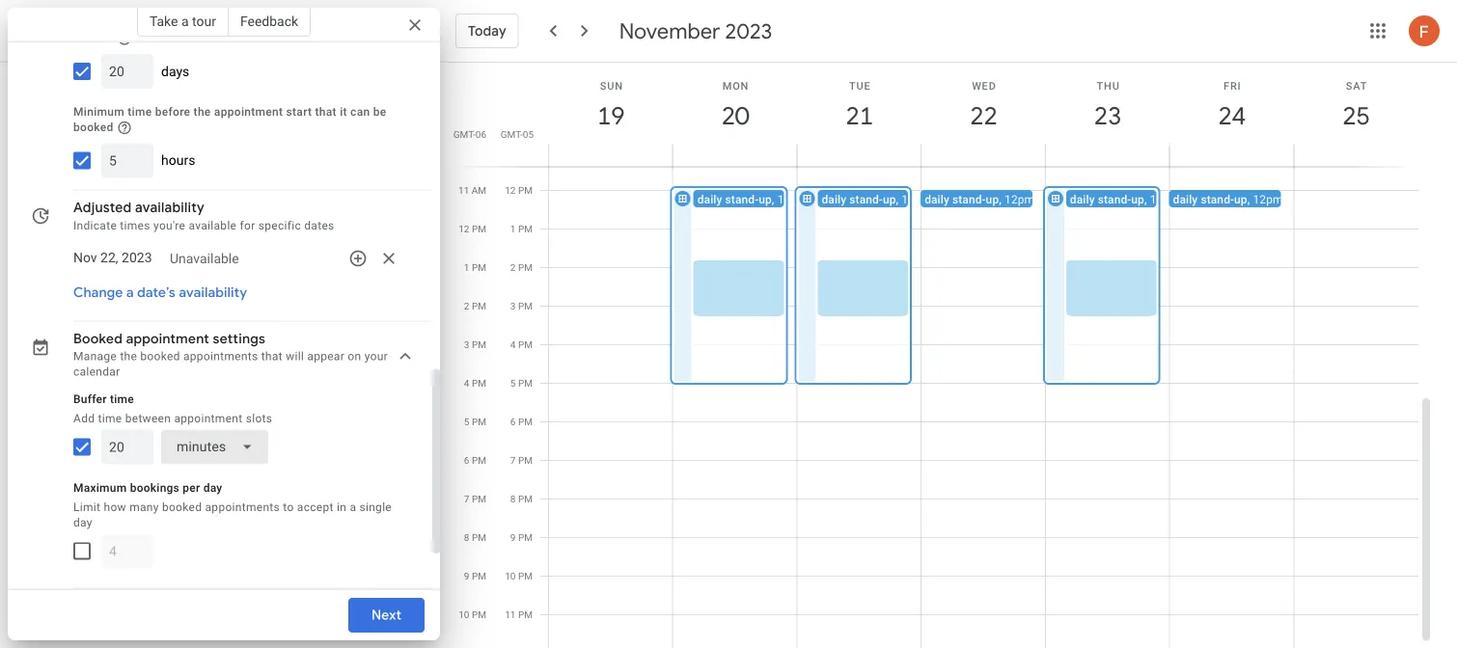 Task type: vqa. For each thing, say whether or not it's contained in the screenshot.
2024
no



Task type: describe. For each thing, give the bounding box(es) containing it.
20 column header
[[673, 63, 798, 167]]

0 vertical spatial 12 pm
[[505, 185, 533, 196]]

appointment inside booked appointment settings manage the booked appointments that will appear on your calendar
[[126, 331, 209, 348]]

1 horizontal spatial 7
[[510, 455, 516, 467]]

0 vertical spatial 4
[[510, 339, 516, 351]]

saturday, november 25 element
[[1335, 94, 1379, 138]]

sunday, november 19 element
[[589, 94, 634, 138]]

gmt-06
[[453, 128, 486, 140]]

22 column header
[[921, 63, 1046, 167]]

that inside booked appointment settings manage the booked appointments that will appear on your calendar
[[261, 350, 283, 364]]

advance
[[171, 15, 216, 29]]

0 horizontal spatial 3 pm
[[464, 339, 486, 351]]

settings
[[213, 331, 266, 348]]

maximum time in advance that an appointment can be booked
[[73, 15, 369, 44]]

an
[[244, 15, 258, 29]]

you're
[[153, 219, 186, 232]]

in inside maximum bookings per day limit how many booked appointments to accept in a single day
[[337, 501, 347, 514]]

2 daily stand-up , 12pm from the left
[[822, 193, 932, 207]]

per
[[183, 481, 200, 495]]

25 column header
[[1294, 63, 1419, 167]]

unavailable
[[170, 250, 239, 266]]

20
[[721, 100, 748, 132]]

0 horizontal spatial 7
[[464, 494, 470, 505]]

booked
[[73, 331, 123, 348]]

1 vertical spatial 8
[[464, 532, 470, 544]]

Date text field
[[73, 247, 153, 270]]

tour
[[192, 13, 216, 29]]

feedback
[[240, 13, 298, 29]]

buffer time add time between appointment slots
[[73, 393, 272, 425]]

time for maximum
[[130, 15, 155, 29]]

manage
[[73, 350, 117, 364]]

available
[[189, 219, 237, 232]]

am
[[472, 185, 486, 196]]

days
[[161, 63, 189, 79]]

next button
[[348, 593, 425, 639]]

between
[[125, 412, 171, 425]]

to
[[283, 501, 294, 514]]

change
[[73, 284, 123, 302]]

wed 22
[[969, 80, 997, 132]]

1 vertical spatial 10
[[459, 610, 470, 621]]

2 12pm from the left
[[902, 193, 932, 207]]

limit
[[73, 501, 101, 514]]

1 12pm from the left
[[778, 193, 808, 207]]

1 vertical spatial 12
[[459, 223, 470, 235]]

be inside maximum time in advance that an appointment can be booked
[[356, 15, 369, 29]]

4 daily stand-up , 12pm from the left
[[1070, 193, 1180, 207]]

05
[[523, 128, 534, 140]]

1 , from the left
[[772, 193, 775, 207]]

today
[[468, 22, 506, 40]]

4 stand- from the left
[[1098, 193, 1132, 207]]

3 12pm from the left
[[1005, 193, 1035, 207]]

1 horizontal spatial 2 pm
[[510, 262, 533, 274]]

feedback button
[[229, 6, 311, 37]]

appointments inside maximum bookings per day limit how many booked appointments to accept in a single day
[[205, 501, 280, 514]]

0 horizontal spatial 3
[[464, 339, 470, 351]]

1 daily from the left
[[698, 193, 722, 207]]

1 horizontal spatial 6
[[510, 417, 516, 428]]

that inside maximum time in advance that an appointment can be booked
[[220, 15, 241, 29]]

buffer
[[73, 393, 107, 406]]

before
[[155, 105, 190, 119]]

2023
[[725, 17, 773, 44]]

bookings
[[130, 481, 180, 495]]

0 horizontal spatial 12 pm
[[459, 223, 486, 235]]

25
[[1342, 100, 1369, 132]]

19 column header
[[548, 63, 673, 167]]

1 vertical spatial 4 pm
[[464, 378, 486, 389]]

your
[[365, 350, 388, 364]]

1 horizontal spatial 8
[[510, 494, 516, 505]]

today button
[[456, 8, 519, 54]]

23 column header
[[1045, 63, 1170, 167]]

how
[[104, 501, 126, 514]]

2 up from the left
[[883, 193, 896, 207]]

availability inside button
[[179, 284, 247, 302]]

1 vertical spatial 2
[[464, 301, 470, 312]]

a for change
[[126, 284, 134, 302]]

5 daily stand-up , 12pm from the left
[[1173, 193, 1283, 207]]

change a date's availability
[[73, 284, 247, 302]]

appointment inside buffer time add time between appointment slots
[[174, 412, 243, 425]]

change a date's availability button
[[66, 276, 255, 310]]

thu
[[1097, 80, 1120, 92]]

november
[[619, 17, 720, 44]]

mon 20
[[721, 80, 749, 132]]

will
[[286, 350, 304, 364]]

time for buffer
[[110, 393, 134, 406]]

mon
[[723, 80, 749, 92]]

1 horizontal spatial 5 pm
[[510, 378, 533, 389]]

3 , from the left
[[999, 193, 1002, 207]]

wed
[[972, 80, 997, 92]]

maximum for maximum time in advance that an appointment can be booked
[[73, 15, 127, 29]]

gmt- for 06
[[453, 128, 476, 140]]

times
[[120, 219, 150, 232]]

1 vertical spatial 1 pm
[[464, 262, 486, 274]]

tuesday, november 21 element
[[838, 94, 882, 138]]

1 vertical spatial 7 pm
[[464, 494, 486, 505]]

2 daily from the left
[[822, 193, 847, 207]]

19
[[596, 100, 624, 132]]

gmt-05
[[501, 128, 534, 140]]

0 vertical spatial 1 pm
[[510, 223, 533, 235]]

1 up from the left
[[759, 193, 772, 207]]

5 , from the left
[[1248, 193, 1250, 207]]

3 stand- from the left
[[953, 193, 986, 207]]

on
[[348, 350, 361, 364]]

indicate
[[73, 219, 117, 232]]

11 for 11 pm
[[505, 610, 516, 621]]

1 horizontal spatial 3
[[510, 301, 516, 312]]

appointments inside booked appointment settings manage the booked appointments that will appear on your calendar
[[183, 350, 258, 364]]

a inside maximum bookings per day limit how many booked appointments to accept in a single day
[[350, 501, 356, 514]]

take
[[150, 13, 178, 29]]

0 vertical spatial day
[[203, 481, 222, 495]]

tue
[[849, 80, 871, 92]]

1 vertical spatial 6 pm
[[464, 455, 486, 467]]

1 horizontal spatial 3 pm
[[510, 301, 533, 312]]

1 vertical spatial 9 pm
[[464, 571, 486, 583]]

tue 21
[[845, 80, 872, 132]]

1 vertical spatial 2 pm
[[464, 301, 486, 312]]

Maximum days in advance that an appointment can be booked number field
[[109, 54, 146, 89]]

start
[[286, 105, 312, 119]]

Minimum amount of hours before the start of the appointment that it can be booked number field
[[109, 143, 146, 178]]

1 vertical spatial 6
[[464, 455, 470, 467]]

take a tour button
[[137, 6, 229, 37]]

1 horizontal spatial 4 pm
[[510, 339, 533, 351]]

0 vertical spatial 9
[[510, 532, 516, 544]]

that inside minimum time before the appointment start that it can be booked
[[315, 105, 337, 119]]

sun
[[600, 80, 623, 92]]

be inside minimum time before the appointment start that it can be booked
[[373, 105, 387, 119]]

minimum time before the appointment start that it can be booked
[[73, 105, 387, 134]]

0 horizontal spatial 5
[[464, 417, 470, 428]]

1 vertical spatial 9
[[464, 571, 470, 583]]

24
[[1217, 100, 1245, 132]]

specific
[[258, 219, 301, 232]]

5 12pm from the left
[[1253, 193, 1283, 207]]

adjusted
[[73, 199, 132, 217]]

1 horizontal spatial 6 pm
[[510, 417, 533, 428]]

1 vertical spatial day
[[73, 516, 92, 530]]

monday, november 20 element
[[713, 94, 758, 138]]

calendar
[[73, 366, 120, 379]]



Task type: locate. For each thing, give the bounding box(es) containing it.
11 am
[[459, 185, 486, 196]]

0 vertical spatial availability
[[135, 199, 205, 217]]

time right add
[[98, 412, 122, 425]]

1 horizontal spatial 2
[[510, 262, 516, 274]]

12 down 11 am
[[459, 223, 470, 235]]

1 vertical spatial 1
[[464, 262, 470, 274]]

10 pm left 11 pm
[[459, 610, 486, 621]]

can inside maximum time in advance that an appointment can be booked
[[333, 15, 353, 29]]

0 horizontal spatial be
[[356, 15, 369, 29]]

0 vertical spatial 11
[[459, 185, 469, 196]]

date's
[[137, 284, 176, 302]]

0 vertical spatial in
[[158, 15, 168, 29]]

0 horizontal spatial 6
[[464, 455, 470, 467]]

0 vertical spatial can
[[333, 15, 353, 29]]

be right feedback button
[[356, 15, 369, 29]]

0 vertical spatial appointments
[[183, 350, 258, 364]]

9 pm
[[510, 532, 533, 544], [464, 571, 486, 583]]

24 column header
[[1169, 63, 1295, 167]]

can right the it
[[350, 105, 370, 119]]

0 vertical spatial 12
[[505, 185, 516, 196]]

sun 19
[[596, 80, 624, 132]]

1 pm
[[510, 223, 533, 235], [464, 262, 486, 274]]

appointments left "to"
[[205, 501, 280, 514]]

11 for 11 am
[[459, 185, 469, 196]]

appointments
[[183, 350, 258, 364], [205, 501, 280, 514]]

1 gmt- from the left
[[453, 128, 476, 140]]

06
[[476, 128, 486, 140]]

maximum up maximum days in advance that an appointment can be booked number field
[[73, 15, 127, 29]]

up down 20 "column header"
[[759, 193, 772, 207]]

booked inside minimum time before the appointment start that it can be booked
[[73, 120, 114, 134]]

12 right am
[[505, 185, 516, 196]]

0 horizontal spatial 2
[[464, 301, 470, 312]]

availability inside adjusted availability indicate times you're available for specific dates
[[135, 199, 205, 217]]

6
[[510, 417, 516, 428], [464, 455, 470, 467]]

fri
[[1224, 80, 1242, 92]]

friday, november 24 element
[[1210, 94, 1255, 138]]

1 vertical spatial be
[[373, 105, 387, 119]]

4 up from the left
[[1132, 193, 1145, 207]]

1 vertical spatial can
[[350, 105, 370, 119]]

up down 21 column header
[[883, 193, 896, 207]]

0 vertical spatial 10 pm
[[505, 571, 533, 583]]

availability
[[135, 199, 205, 217], [179, 284, 247, 302]]

adjusted availability indicate times you're available for specific dates
[[73, 199, 334, 232]]

gmt- left gmt-05 in the top left of the page
[[453, 128, 476, 140]]

0 horizontal spatial day
[[73, 516, 92, 530]]

5 stand- from the left
[[1201, 193, 1235, 207]]

0 horizontal spatial 2 pm
[[464, 301, 486, 312]]

booked up buffer time add time between appointment slots
[[140, 350, 180, 364]]

next
[[371, 607, 402, 625]]

the right before
[[194, 105, 211, 119]]

booked
[[73, 31, 114, 44], [73, 120, 114, 134], [140, 350, 180, 364], [162, 501, 202, 514]]

appointment inside minimum time before the appointment start that it can be booked
[[214, 105, 283, 119]]

wednesday, november 22 element
[[962, 94, 1006, 138]]

Maximum bookings per day number field
[[109, 534, 146, 569]]

1 horizontal spatial 9 pm
[[510, 532, 533, 544]]

1 horizontal spatial 12
[[505, 185, 516, 196]]

1 horizontal spatial gmt-
[[501, 128, 523, 140]]

time for minimum
[[128, 105, 152, 119]]

0 vertical spatial 10
[[505, 571, 516, 583]]

1 vertical spatial 12 pm
[[459, 223, 486, 235]]

daily stand-up , 12pm down thursday, november 23 element
[[1070, 193, 1180, 207]]

time left before
[[128, 105, 152, 119]]

1 horizontal spatial a
[[181, 13, 189, 29]]

0 vertical spatial be
[[356, 15, 369, 29]]

can right feedback button
[[333, 15, 353, 29]]

time inside minimum time before the appointment start that it can be booked
[[128, 105, 152, 119]]

2 stand- from the left
[[850, 193, 883, 207]]

availability up you're
[[135, 199, 205, 217]]

a
[[181, 13, 189, 29], [126, 284, 134, 302], [350, 501, 356, 514]]

1 horizontal spatial be
[[373, 105, 387, 119]]

maximum
[[73, 15, 127, 29], [73, 481, 127, 495]]

1 horizontal spatial 10 pm
[[505, 571, 533, 583]]

21 column header
[[797, 63, 922, 167]]

1 horizontal spatial 8 pm
[[510, 494, 533, 505]]

appointment left start
[[214, 105, 283, 119]]

hours
[[161, 153, 195, 169]]

3 up from the left
[[986, 193, 999, 207]]

stand- down the 22 at the right top
[[953, 193, 986, 207]]

4 pm
[[510, 339, 533, 351], [464, 378, 486, 389]]

0 horizontal spatial 9
[[464, 571, 470, 583]]

8 pm
[[510, 494, 533, 505], [464, 532, 486, 544]]

1 horizontal spatial 1 pm
[[510, 223, 533, 235]]

that left an
[[220, 15, 241, 29]]

0 vertical spatial 2
[[510, 262, 516, 274]]

daily stand-up , 12pm down 24
[[1173, 193, 1283, 207]]

10 pm up 11 pm
[[505, 571, 533, 583]]

can inside minimum time before the appointment start that it can be booked
[[350, 105, 370, 119]]

0 horizontal spatial the
[[120, 350, 137, 364]]

1 vertical spatial 4
[[464, 378, 470, 389]]

be right the it
[[373, 105, 387, 119]]

0 horizontal spatial 10 pm
[[459, 610, 486, 621]]

0 vertical spatial 7 pm
[[510, 455, 533, 467]]

3 pm
[[510, 301, 533, 312], [464, 339, 486, 351]]

daily stand-up , 12pm down the 22 at the right top
[[925, 193, 1035, 207]]

the right manage
[[120, 350, 137, 364]]

2
[[510, 262, 516, 274], [464, 301, 470, 312]]

1 vertical spatial the
[[120, 350, 137, 364]]

1 maximum from the top
[[73, 15, 127, 29]]

0 vertical spatial 6 pm
[[510, 417, 533, 428]]

that left the it
[[315, 105, 337, 119]]

fri 24
[[1217, 80, 1245, 132]]

1 horizontal spatial 12 pm
[[505, 185, 533, 196]]

1 vertical spatial that
[[315, 105, 337, 119]]

1 horizontal spatial 7 pm
[[510, 455, 533, 467]]

sat 25
[[1342, 80, 1369, 132]]

that left will
[[261, 350, 283, 364]]

0 horizontal spatial 11
[[459, 185, 469, 196]]

Buffer time number field
[[109, 430, 146, 465]]

maximum for maximum bookings per day limit how many booked appointments to accept in a single day
[[73, 481, 127, 495]]

1 pm down gmt-05 in the top left of the page
[[510, 223, 533, 235]]

1 down gmt-05 in the top left of the page
[[510, 223, 516, 235]]

2 maximum from the top
[[73, 481, 127, 495]]

0 horizontal spatial 8
[[464, 532, 470, 544]]

1 vertical spatial 8 pm
[[464, 532, 486, 544]]

1
[[510, 223, 516, 235], [464, 262, 470, 274]]

single
[[360, 501, 392, 514]]

the inside booked appointment settings manage the booked appointments that will appear on your calendar
[[120, 350, 137, 364]]

pm
[[518, 185, 533, 196], [472, 223, 486, 235], [518, 223, 533, 235], [472, 262, 486, 274], [518, 262, 533, 274], [472, 301, 486, 312], [518, 301, 533, 312], [472, 339, 486, 351], [518, 339, 533, 351], [472, 378, 486, 389], [518, 378, 533, 389], [472, 417, 486, 428], [518, 417, 533, 428], [472, 455, 486, 467], [518, 455, 533, 467], [472, 494, 486, 505], [518, 494, 533, 505], [472, 532, 486, 544], [518, 532, 533, 544], [472, 571, 486, 583], [518, 571, 533, 583], [472, 610, 486, 621], [518, 610, 533, 621]]

for
[[240, 219, 255, 232]]

0 vertical spatial 2 pm
[[510, 262, 533, 274]]

3 daily from the left
[[925, 193, 950, 207]]

0 horizontal spatial 8 pm
[[464, 532, 486, 544]]

1 daily stand-up , 12pm from the left
[[698, 193, 808, 207]]

daily stand-up , 12pm down monday, november 20 element
[[698, 193, 808, 207]]

None field
[[161, 430, 269, 465]]

0 horizontal spatial 12
[[459, 223, 470, 235]]

1 down 11 am
[[464, 262, 470, 274]]

booked down minimum
[[73, 120, 114, 134]]

12 pm down 11 am
[[459, 223, 486, 235]]

0 horizontal spatial that
[[220, 15, 241, 29]]

0 horizontal spatial 10
[[459, 610, 470, 621]]

booked up maximum days in advance that an appointment can be booked number field
[[73, 31, 114, 44]]

2 gmt- from the left
[[501, 128, 523, 140]]

0 vertical spatial 9 pm
[[510, 532, 533, 544]]

, down 21 column header
[[896, 193, 899, 207]]

1 horizontal spatial 1
[[510, 223, 516, 235]]

in
[[158, 15, 168, 29], [337, 501, 347, 514]]

8
[[510, 494, 516, 505], [464, 532, 470, 544]]

,
[[772, 193, 775, 207], [896, 193, 899, 207], [999, 193, 1002, 207], [1145, 193, 1147, 207], [1248, 193, 1250, 207]]

10
[[505, 571, 516, 583], [459, 610, 470, 621]]

add
[[73, 412, 95, 425]]

4 , from the left
[[1145, 193, 1147, 207]]

daily stand-up , 12pm down tuesday, november 21 element
[[822, 193, 932, 207]]

7 pm
[[510, 455, 533, 467], [464, 494, 486, 505]]

0 vertical spatial 1
[[510, 223, 516, 235]]

10 pm
[[505, 571, 533, 583], [459, 610, 486, 621]]

appointment inside maximum time in advance that an appointment can be booked
[[261, 15, 330, 29]]

sat
[[1346, 80, 1368, 92]]

stand- down 24
[[1201, 193, 1235, 207]]

2 , from the left
[[896, 193, 899, 207]]

in right accept at the bottom left of the page
[[337, 501, 347, 514]]

1 vertical spatial 5 pm
[[464, 417, 486, 428]]

0 horizontal spatial 7 pm
[[464, 494, 486, 505]]

2 horizontal spatial that
[[315, 105, 337, 119]]

a for take
[[181, 13, 189, 29]]

booked down per
[[162, 501, 202, 514]]

, down 23 column header
[[1145, 193, 1147, 207]]

10 up 11 pm
[[505, 571, 516, 583]]

12 pm right am
[[505, 185, 533, 196]]

2 pm
[[510, 262, 533, 274], [464, 301, 486, 312]]

1 stand- from the left
[[725, 193, 759, 207]]

0 vertical spatial 5 pm
[[510, 378, 533, 389]]

appointment right an
[[261, 15, 330, 29]]

thu 23
[[1093, 80, 1121, 132]]

0 vertical spatial 8 pm
[[510, 494, 533, 505]]

appear
[[307, 350, 345, 364]]

1 vertical spatial 10 pm
[[459, 610, 486, 621]]

0 horizontal spatial 4
[[464, 378, 470, 389]]

1 vertical spatial availability
[[179, 284, 247, 302]]

9
[[510, 532, 516, 544], [464, 571, 470, 583]]

maximum inside maximum bookings per day limit how many booked appointments to accept in a single day
[[73, 481, 127, 495]]

1 vertical spatial 5
[[464, 417, 470, 428]]

stand- down tuesday, november 21 element
[[850, 193, 883, 207]]

gmt-
[[453, 128, 476, 140], [501, 128, 523, 140]]

maximum bookings per day limit how many booked appointments to accept in a single day
[[73, 481, 392, 530]]

12pm
[[778, 193, 808, 207], [902, 193, 932, 207], [1005, 193, 1035, 207], [1150, 193, 1180, 207], [1253, 193, 1283, 207]]

, down 20 "column header"
[[772, 193, 775, 207]]

appointment left slots at left
[[174, 412, 243, 425]]

21
[[845, 100, 872, 132]]

, down friday, november 24 element
[[1248, 193, 1250, 207]]

1 horizontal spatial day
[[203, 481, 222, 495]]

4 daily from the left
[[1070, 193, 1095, 207]]

daily stand-up , 12pm
[[698, 193, 808, 207], [822, 193, 932, 207], [925, 193, 1035, 207], [1070, 193, 1180, 207], [1173, 193, 1283, 207]]

0 vertical spatial 8
[[510, 494, 516, 505]]

appointment
[[261, 15, 330, 29], [214, 105, 283, 119], [126, 331, 209, 348], [174, 412, 243, 425]]

1 horizontal spatial 9
[[510, 532, 516, 544]]

0 vertical spatial 7
[[510, 455, 516, 467]]

3
[[510, 301, 516, 312], [464, 339, 470, 351]]

11 pm
[[505, 610, 533, 621]]

thursday, november 23 element
[[1086, 94, 1131, 138]]

2 vertical spatial a
[[350, 501, 356, 514]]

time left 'advance'
[[130, 15, 155, 29]]

the inside minimum time before the appointment start that it can be booked
[[194, 105, 211, 119]]

0 horizontal spatial 1 pm
[[464, 262, 486, 274]]

day down the limit
[[73, 516, 92, 530]]

grid containing 19
[[448, 63, 1434, 649]]

0 vertical spatial 3
[[510, 301, 516, 312]]

booked inside maximum bookings per day limit how many booked appointments to accept in a single day
[[162, 501, 202, 514]]

5 daily from the left
[[1173, 193, 1198, 207]]

that
[[220, 15, 241, 29], [315, 105, 337, 119], [261, 350, 283, 364]]

0 horizontal spatial 5 pm
[[464, 417, 486, 428]]

1 vertical spatial 3
[[464, 339, 470, 351]]

availability down the unavailable at the top of page
[[179, 284, 247, 302]]

gmt- for 05
[[501, 128, 523, 140]]

maximum up the limit
[[73, 481, 127, 495]]

10 left 11 pm
[[459, 610, 470, 621]]

slots
[[246, 412, 272, 425]]

up down friday, november 24 element
[[1235, 193, 1248, 207]]

1 horizontal spatial in
[[337, 501, 347, 514]]

4 12pm from the left
[[1150, 193, 1180, 207]]

dates
[[304, 219, 334, 232]]

in inside maximum time in advance that an appointment can be booked
[[158, 15, 168, 29]]

, down wednesday, november 22 element
[[999, 193, 1002, 207]]

booked appointment settings manage the booked appointments that will appear on your calendar
[[73, 331, 388, 379]]

booked inside booked appointment settings manage the booked appointments that will appear on your calendar
[[140, 350, 180, 364]]

1 vertical spatial in
[[337, 501, 347, 514]]

1 vertical spatial maximum
[[73, 481, 127, 495]]

time
[[130, 15, 155, 29], [128, 105, 152, 119], [110, 393, 134, 406], [98, 412, 122, 425]]

time inside maximum time in advance that an appointment can be booked
[[130, 15, 155, 29]]

in left 'advance'
[[158, 15, 168, 29]]

appointments down settings
[[183, 350, 258, 364]]

booked inside maximum time in advance that an appointment can be booked
[[73, 31, 114, 44]]

a left tour
[[181, 13, 189, 29]]

3 daily stand-up , 12pm from the left
[[925, 193, 1035, 207]]

maximum inside maximum time in advance that an appointment can be booked
[[73, 15, 127, 29]]

a left single
[[350, 501, 356, 514]]

1 horizontal spatial 5
[[510, 378, 516, 389]]

1 pm down 11 am
[[464, 262, 486, 274]]

day right per
[[203, 481, 222, 495]]

daily
[[698, 193, 722, 207], [822, 193, 847, 207], [925, 193, 950, 207], [1070, 193, 1095, 207], [1173, 193, 1198, 207]]

22
[[969, 100, 997, 132]]

grid
[[448, 63, 1434, 649]]

0 horizontal spatial a
[[126, 284, 134, 302]]

stand- down monday, november 20 element
[[725, 193, 759, 207]]

7
[[510, 455, 516, 467], [464, 494, 470, 505]]

up down 23 column header
[[1132, 193, 1145, 207]]

many
[[129, 501, 159, 514]]

it
[[340, 105, 347, 119]]

november 2023
[[619, 17, 773, 44]]

a left date's
[[126, 284, 134, 302]]

minimum
[[73, 105, 124, 119]]

appointment down change a date's availability
[[126, 331, 209, 348]]

up down wednesday, november 22 element
[[986, 193, 999, 207]]

4
[[510, 339, 516, 351], [464, 378, 470, 389]]

1 horizontal spatial the
[[194, 105, 211, 119]]

5 up from the left
[[1235, 193, 1248, 207]]

accept
[[297, 501, 334, 514]]

2 vertical spatial that
[[261, 350, 283, 364]]

0 horizontal spatial 1
[[464, 262, 470, 274]]

time right buffer
[[110, 393, 134, 406]]

gmt- right 06
[[501, 128, 523, 140]]

1 vertical spatial a
[[126, 284, 134, 302]]

1 vertical spatial 3 pm
[[464, 339, 486, 351]]

12
[[505, 185, 516, 196], [459, 223, 470, 235]]

0 horizontal spatial 9 pm
[[464, 571, 486, 583]]

1 horizontal spatial 4
[[510, 339, 516, 351]]

stand- down thursday, november 23 element
[[1098, 193, 1132, 207]]

take a tour
[[150, 13, 216, 29]]

0 vertical spatial that
[[220, 15, 241, 29]]

23
[[1093, 100, 1121, 132]]

stand-
[[725, 193, 759, 207], [850, 193, 883, 207], [953, 193, 986, 207], [1098, 193, 1132, 207], [1201, 193, 1235, 207]]



